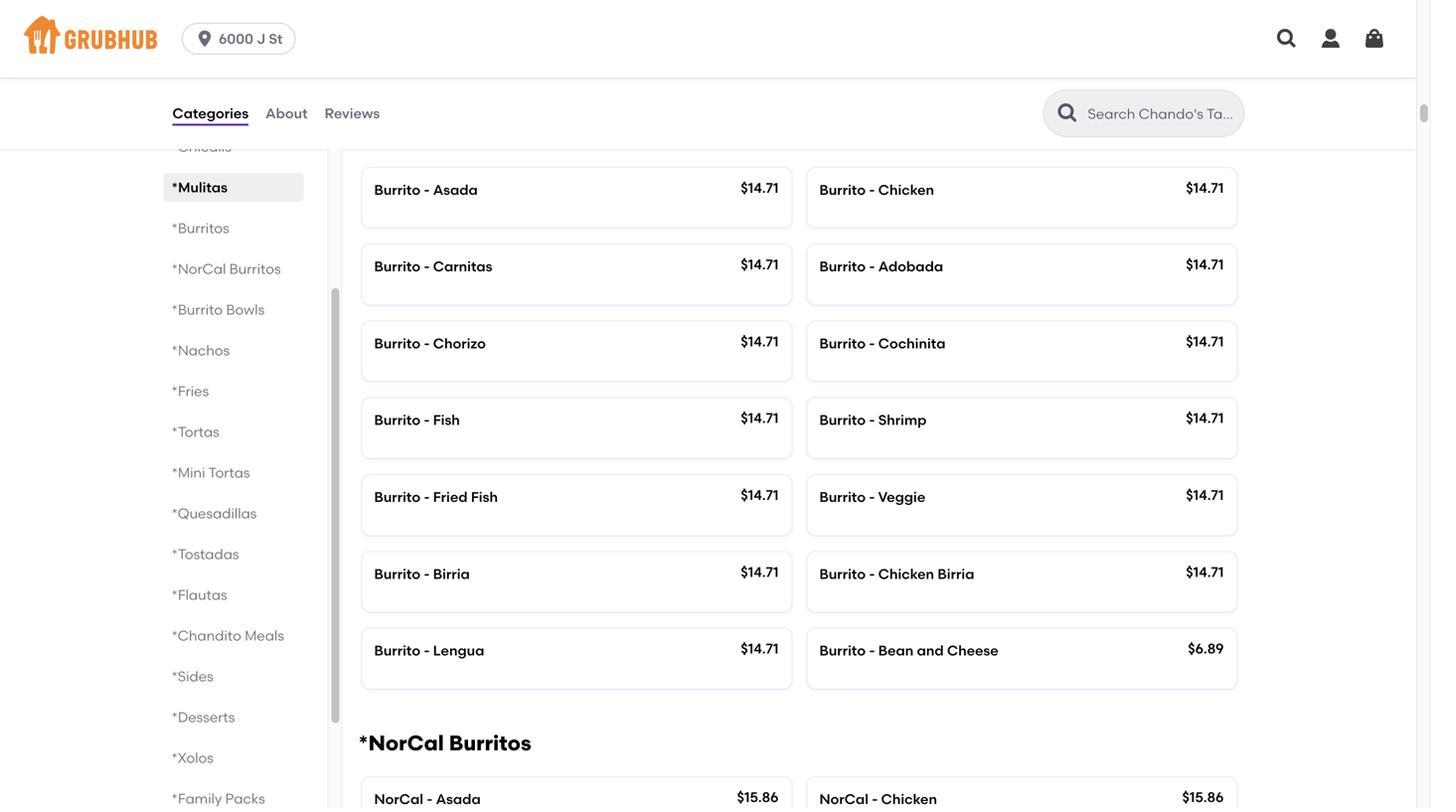 Task type: vqa. For each thing, say whether or not it's contained in the screenshot.


Task type: describe. For each thing, give the bounding box(es) containing it.
$14.71 for burrito - asada
[[741, 179, 779, 196]]

*tostadas
[[171, 546, 239, 563]]

1 horizontal spatial *norcal
[[358, 731, 444, 756]]

burrito - veggie
[[820, 489, 926, 506]]

- for burrito - veggie
[[869, 489, 875, 506]]

- for burrito - carnitas
[[424, 258, 430, 275]]

burrito - asada
[[374, 181, 478, 198]]

packs
[[225, 790, 265, 807]]

burrito for burrito - fish
[[374, 412, 421, 429]]

adobada
[[879, 258, 944, 275]]

tortas
[[208, 464, 250, 481]]

*mini tortas
[[171, 464, 250, 481]]

*tortas
[[171, 423, 220, 440]]

*burrito bowls
[[171, 301, 265, 318]]

*chicalis
[[171, 138, 232, 155]]

burrito for burrito - chicken
[[820, 181, 866, 198]]

burrito - cochinita
[[820, 335, 946, 352]]

- for norcal - asada
[[427, 791, 433, 808]]

0 vertical spatial *norcal burritos
[[171, 260, 281, 277]]

$14.71 for burrito - cochinita
[[1186, 333, 1224, 350]]

$14.71 for burrito - fried fish
[[741, 487, 779, 504]]

- for burrito - bean and cheese
[[869, 642, 875, 659]]

6000
[[219, 30, 253, 47]]

norcal for norcal - chicken
[[820, 791, 869, 808]]

1 vertical spatial burritos
[[449, 731, 531, 756]]

1 horizontal spatial fish
[[471, 489, 498, 506]]

*burritos
[[171, 220, 229, 237]]

- for burrito - birria
[[424, 565, 430, 582]]

burrito - chicken birria
[[820, 565, 975, 582]]

burrito for burrito - asada
[[374, 181, 421, 198]]

- for norcal - chicken
[[872, 791, 878, 808]]

chorizo
[[433, 335, 486, 352]]

- for burrito - shrimp
[[869, 412, 875, 429]]

carnitas
[[433, 258, 493, 275]]

- for burrito - asada
[[424, 181, 430, 198]]

cheese
[[947, 642, 999, 659]]

burrito for burrito - fried fish
[[374, 489, 421, 506]]

burrito - carnitas
[[374, 258, 493, 275]]

reviews
[[325, 105, 380, 122]]

burrito for burrito - birria
[[374, 565, 421, 582]]

chicken for burrito - chicken
[[879, 181, 935, 198]]

burrito - adobada
[[820, 258, 944, 275]]

burrito - birria
[[374, 565, 470, 582]]

*mini
[[171, 464, 205, 481]]

- for burrito - cochinita
[[869, 335, 875, 352]]

1 horizontal spatial *norcal burritos
[[358, 731, 531, 756]]

chicken for burrito - chicken birria
[[879, 565, 935, 582]]

burrito - fried fish
[[374, 489, 498, 506]]

*desserts
[[171, 709, 235, 726]]

norcal - chicken
[[820, 791, 937, 808]]

$14.71 for burrito - birria
[[741, 563, 779, 580]]



Task type: locate. For each thing, give the bounding box(es) containing it.
- for burrito - adobada
[[869, 258, 875, 275]]

burrito - fish
[[374, 412, 460, 429]]

- for burrito - lengua
[[424, 642, 430, 659]]

chicken
[[879, 181, 935, 198], [879, 565, 935, 582], [881, 791, 937, 808]]

$14.71 for burrito - chorizo
[[741, 333, 779, 350]]

$14.71 for burrito - veggie
[[1186, 487, 1224, 504]]

*norcal burritos
[[171, 260, 281, 277], [358, 731, 531, 756]]

burrito up burrito - adobada
[[820, 181, 866, 198]]

norcal - asada
[[374, 791, 481, 808]]

- for burrito - chicken
[[869, 181, 875, 198]]

0 horizontal spatial $15.86
[[737, 789, 779, 806]]

burrito for burrito - carnitas
[[374, 258, 421, 275]]

1 horizontal spatial birria
[[938, 565, 975, 582]]

6000 j st
[[219, 30, 283, 47]]

j
[[257, 30, 266, 47]]

burrito for burrito - lengua
[[374, 642, 421, 659]]

*mulitas
[[171, 179, 228, 196]]

main navigation navigation
[[0, 0, 1417, 78]]

0 vertical spatial *norcal
[[171, 260, 226, 277]]

Search Chando's Tacos search field
[[1086, 104, 1238, 123]]

*norcal up norcal - asada
[[358, 731, 444, 756]]

2 vertical spatial chicken
[[881, 791, 937, 808]]

svg image
[[1275, 27, 1299, 51], [1319, 27, 1343, 51], [1363, 27, 1387, 51], [195, 29, 215, 49]]

birria
[[433, 565, 470, 582], [938, 565, 975, 582]]

categories
[[172, 105, 249, 122]]

veggie
[[878, 489, 926, 506]]

bowls
[[226, 301, 265, 318]]

st
[[269, 30, 283, 47]]

$15.86 for asada
[[737, 789, 779, 806]]

categories button
[[171, 78, 250, 149]]

birria down fried
[[433, 565, 470, 582]]

- for burrito - fried fish
[[424, 489, 430, 506]]

*chandito meals
[[171, 627, 284, 644]]

burrito - chicken
[[820, 181, 935, 198]]

- for burrito - chorizo
[[424, 335, 430, 352]]

burrito left fried
[[374, 489, 421, 506]]

burrito up the burrito - carnitas
[[374, 181, 421, 198]]

burrito left cochinita
[[820, 335, 866, 352]]

burritos up bowls
[[229, 260, 281, 277]]

shrimp
[[879, 412, 927, 429]]

*quesadillas
[[171, 505, 257, 522]]

burrito left adobada
[[820, 258, 866, 275]]

1 birria from the left
[[433, 565, 470, 582]]

*nachos
[[171, 342, 230, 359]]

1 $15.86 from the left
[[737, 789, 779, 806]]

*family
[[171, 790, 222, 807]]

fish up fried
[[433, 412, 460, 429]]

$14.71 for burrito - lengua
[[741, 640, 779, 657]]

1 vertical spatial asada
[[436, 791, 481, 808]]

*sides
[[171, 668, 213, 685]]

*norcal down the *burritos
[[171, 260, 226, 277]]

fried
[[433, 489, 468, 506]]

burrito - bean and cheese
[[820, 642, 999, 659]]

0 horizontal spatial birria
[[433, 565, 470, 582]]

-
[[424, 181, 430, 198], [869, 181, 875, 198], [424, 258, 430, 275], [869, 258, 875, 275], [424, 335, 430, 352], [869, 335, 875, 352], [424, 412, 430, 429], [869, 412, 875, 429], [424, 489, 430, 506], [869, 489, 875, 506], [424, 565, 430, 582], [869, 565, 875, 582], [424, 642, 430, 659], [869, 642, 875, 659], [427, 791, 433, 808], [872, 791, 878, 808]]

$15.86 for chicken
[[1183, 789, 1224, 806]]

1 vertical spatial fish
[[471, 489, 498, 506]]

0 vertical spatial chicken
[[879, 181, 935, 198]]

about button
[[265, 78, 309, 149]]

$14.71 for burrito - adobada
[[1186, 256, 1224, 273]]

burrito down 'burrito - veggie'
[[820, 565, 866, 582]]

norcal for norcal - asada
[[374, 791, 423, 808]]

burritos
[[229, 260, 281, 277], [449, 731, 531, 756]]

$14.71 for burrito - fish
[[741, 410, 779, 427]]

*flautas
[[171, 587, 227, 603]]

1 vertical spatial *norcal burritos
[[358, 731, 531, 756]]

2 norcal from the left
[[820, 791, 869, 808]]

burrito left bean
[[820, 642, 866, 659]]

burrito - chorizo
[[374, 335, 486, 352]]

burrito for burrito - shrimp
[[820, 412, 866, 429]]

*burrito
[[171, 301, 223, 318]]

norcal
[[374, 791, 423, 808], [820, 791, 869, 808]]

*norcal burritos up norcal - asada
[[358, 731, 531, 756]]

- for burrito - chicken birria
[[869, 565, 875, 582]]

1 horizontal spatial norcal
[[820, 791, 869, 808]]

$14.71 for burrito - chicken
[[1186, 179, 1224, 196]]

about
[[266, 105, 308, 122]]

*chandito
[[171, 627, 241, 644]]

$14.71 for burrito - carnitas
[[741, 256, 779, 273]]

chicken for norcal - chicken
[[881, 791, 937, 808]]

asada
[[433, 181, 478, 198], [436, 791, 481, 808]]

burrito left lengua
[[374, 642, 421, 659]]

svg image inside 6000 j st button
[[195, 29, 215, 49]]

cochinita
[[879, 335, 946, 352]]

0 horizontal spatial *norcal burritos
[[171, 260, 281, 277]]

search icon image
[[1056, 101, 1080, 125]]

burrito - lengua
[[374, 642, 484, 659]]

6000 j st button
[[182, 23, 304, 55]]

burrito left carnitas
[[374, 258, 421, 275]]

burrito for burrito - adobada
[[820, 258, 866, 275]]

fish
[[433, 412, 460, 429], [471, 489, 498, 506]]

2 birria from the left
[[938, 565, 975, 582]]

burrito up burrito - lengua at the bottom of the page
[[374, 565, 421, 582]]

reviews button
[[324, 78, 381, 149]]

*xolos
[[171, 750, 214, 766]]

- for burrito - fish
[[424, 412, 430, 429]]

burrito left "shrimp"
[[820, 412, 866, 429]]

fish right fried
[[471, 489, 498, 506]]

0 vertical spatial fish
[[433, 412, 460, 429]]

$14.71
[[741, 179, 779, 196], [1186, 179, 1224, 196], [741, 256, 779, 273], [1186, 256, 1224, 273], [741, 333, 779, 350], [1186, 333, 1224, 350], [741, 410, 779, 427], [1186, 410, 1224, 427], [741, 487, 779, 504], [1186, 487, 1224, 504], [741, 563, 779, 580], [1186, 563, 1224, 580], [741, 640, 779, 657]]

0 horizontal spatial fish
[[433, 412, 460, 429]]

*norcal burritos up *burrito bowls
[[171, 260, 281, 277]]

2 $15.86 from the left
[[1183, 789, 1224, 806]]

burrito left veggie
[[820, 489, 866, 506]]

1 norcal from the left
[[374, 791, 423, 808]]

burrito for burrito - chicken birria
[[820, 565, 866, 582]]

1 vertical spatial *norcal
[[358, 731, 444, 756]]

*fries
[[171, 383, 209, 400]]

meals
[[245, 627, 284, 644]]

burrito for burrito - cochinita
[[820, 335, 866, 352]]

and
[[917, 642, 944, 659]]

burrito for burrito - bean and cheese
[[820, 642, 866, 659]]

birria up cheese
[[938, 565, 975, 582]]

asada for burrito - asada
[[433, 181, 478, 198]]

$14.71 for burrito - chicken birria
[[1186, 563, 1224, 580]]

asada for norcal - asada
[[436, 791, 481, 808]]

*family packs
[[171, 790, 265, 807]]

lengua
[[433, 642, 484, 659]]

burrito - shrimp
[[820, 412, 927, 429]]

burrito left chorizo
[[374, 335, 421, 352]]

0 horizontal spatial *norcal
[[171, 260, 226, 277]]

burrito for burrito - veggie
[[820, 489, 866, 506]]

$6.89
[[1188, 640, 1224, 657]]

0 horizontal spatial burritos
[[229, 260, 281, 277]]

$15.86
[[737, 789, 779, 806], [1183, 789, 1224, 806]]

0 vertical spatial burritos
[[229, 260, 281, 277]]

1 vertical spatial chicken
[[879, 565, 935, 582]]

burrito for burrito - chorizo
[[374, 335, 421, 352]]

$14.71 for burrito - shrimp
[[1186, 410, 1224, 427]]

bean
[[879, 642, 914, 659]]

1 horizontal spatial $15.86
[[1183, 789, 1224, 806]]

burritos up norcal - asada
[[449, 731, 531, 756]]

burrito
[[374, 181, 421, 198], [820, 181, 866, 198], [374, 258, 421, 275], [820, 258, 866, 275], [374, 335, 421, 352], [820, 335, 866, 352], [374, 412, 421, 429], [820, 412, 866, 429], [374, 489, 421, 506], [820, 489, 866, 506], [374, 565, 421, 582], [820, 565, 866, 582], [374, 642, 421, 659], [820, 642, 866, 659]]

0 vertical spatial asada
[[433, 181, 478, 198]]

*norcal
[[171, 260, 226, 277], [358, 731, 444, 756]]

1 horizontal spatial burritos
[[449, 731, 531, 756]]

burrito down burrito - chorizo at the left top of page
[[374, 412, 421, 429]]

0 horizontal spatial norcal
[[374, 791, 423, 808]]



